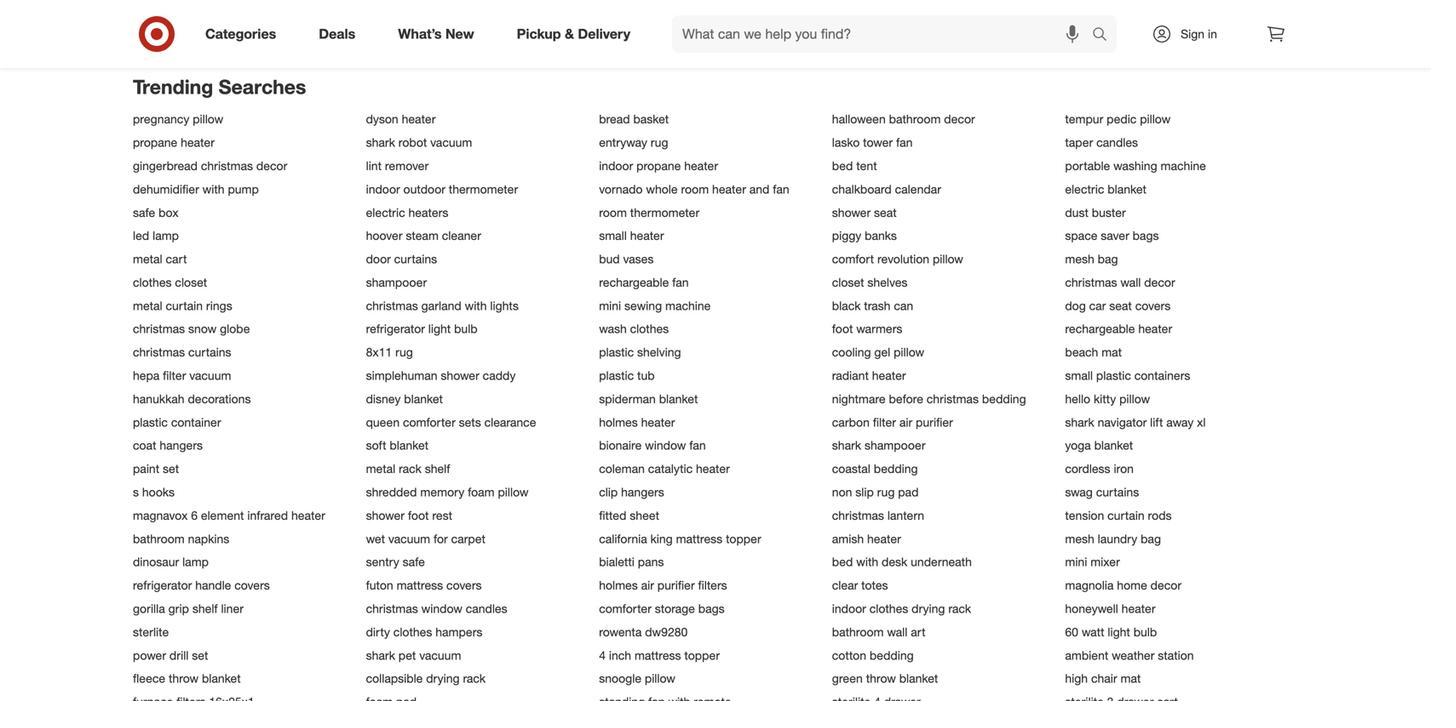Task type: vqa. For each thing, say whether or not it's contained in the screenshot.
ECOTOOLS
no



Task type: describe. For each thing, give the bounding box(es) containing it.
8x11
[[366, 345, 392, 360]]

bathroom wall art link
[[832, 625, 1055, 640]]

outdoor
[[403, 182, 445, 197]]

blanket for disney blanket
[[404, 392, 443, 407]]

shampooer link
[[366, 275, 589, 290]]

weather
[[1112, 649, 1155, 663]]

pillow inside hello kitty pillow plastic container
[[1120, 392, 1150, 407]]

fan up mini sewing machine
[[672, 275, 689, 290]]

fitted sheet
[[599, 509, 659, 523]]

clothes for dirty clothes hampers
[[393, 625, 432, 640]]

pad
[[898, 485, 919, 500]]

cooling gel pillow link
[[832, 345, 1055, 360]]

fan down halloween bathroom decor
[[896, 135, 913, 150]]

nostalgia
[[963, 10, 1018, 27]]

with down joyful
[[458, 10, 483, 27]]

rings
[[206, 298, 232, 313]]

holmes for holmes heater
[[599, 415, 638, 430]]

rug for 8x11 rug
[[395, 345, 413, 360]]

ambient weather station link
[[1065, 649, 1288, 663]]

hello kitty pillow plastic container
[[133, 392, 1150, 430]]

bud vases
[[599, 252, 654, 267]]

garland
[[421, 298, 461, 313]]

0 vertical spatial rack
[[399, 462, 422, 477]]

& inside shea mcgee's new holiday collection evokes warmth, nostalgia & a sense of tradition.
[[1022, 10, 1031, 27]]

bialetti pans link
[[599, 555, 822, 570]]

window for christmas
[[421, 602, 462, 617]]

1 horizontal spatial shower
[[441, 368, 479, 383]]

bulb inside 60 watt light bulb power drill set
[[1134, 625, 1157, 640]]

vacuum down shower foot rest
[[388, 532, 430, 547]]

collection inside have a cozy, colorful christmas with the new holiday collection by justina blakeney.
[[612, 10, 671, 27]]

with up holidays
[[415, 0, 441, 10]]

loved
[[487, 10, 519, 27]]

blanket for spiderman blanket
[[659, 392, 698, 407]]

justina
[[693, 10, 737, 27]]

curtains for door curtains
[[394, 252, 437, 267]]

bed tent link
[[832, 158, 1055, 173]]

heater inside rechargeable heater christmas curtains
[[1138, 322, 1172, 337]]

What can we help you find? suggestions appear below search field
[[672, 15, 1096, 53]]

memory
[[420, 485, 464, 500]]

gingerbread christmas decor link
[[133, 158, 356, 173]]

shark shampooer
[[832, 439, 926, 453]]

sentry safe
[[366, 555, 425, 570]]

christmas down slip
[[832, 509, 884, 523]]

rechargeable fan link
[[599, 275, 822, 290]]

0 vertical spatial bedding
[[982, 392, 1026, 407]]

1 vertical spatial mat
[[1121, 672, 1141, 687]]

sense
[[1046, 10, 1082, 27]]

bags for space saver bags metal cart
[[1133, 228, 1159, 243]]

bedding for cotton bedding
[[870, 649, 914, 663]]

1 vertical spatial mattress
[[397, 579, 443, 593]]

christmas window candles link
[[366, 602, 589, 617]]

swag curtains link
[[1065, 485, 1288, 500]]

radiant heater link
[[832, 368, 1055, 383]]

coastal bedding
[[832, 462, 918, 477]]

0 horizontal spatial candles
[[466, 602, 507, 617]]

before
[[889, 392, 923, 407]]

inch
[[609, 649, 631, 663]]

of inside shea mcgee's new holiday collection evokes warmth, nostalgia & a sense of tradition.
[[1086, 10, 1098, 27]]

mini for mixer
[[1065, 555, 1087, 570]]

heater up shark robot vacuum
[[402, 112, 436, 127]]

mesh bag link
[[1065, 252, 1288, 267]]

propane inside tempur pedic pillow propane heater
[[133, 135, 177, 150]]

lint remover link
[[366, 158, 589, 173]]

clear totes
[[832, 579, 888, 593]]

whole
[[646, 182, 678, 197]]

futon mattress covers
[[366, 579, 482, 593]]

light inside 60 watt light bulb power drill set
[[1108, 625, 1130, 640]]

heater up the bionaire window fan
[[641, 415, 675, 430]]

0 horizontal spatial light
[[428, 322, 451, 337]]

christmas inside taper candles gingerbread christmas decor
[[201, 158, 253, 173]]

new for shea
[[1003, 0, 1028, 10]]

napkins
[[188, 532, 229, 547]]

non
[[832, 485, 852, 500]]

new for explore
[[291, 0, 317, 10]]

1 vertical spatial room
[[599, 205, 627, 220]]

1 vertical spatial shampooer
[[865, 439, 926, 453]]

indoor for indoor clothes drying rack
[[832, 602, 866, 617]]

0 horizontal spatial purifier
[[658, 579, 695, 593]]

pillow down 4 inch mattress topper
[[645, 672, 675, 687]]

small heater link
[[599, 228, 822, 243]]

wall for christmas
[[1121, 275, 1141, 290]]

cordless iron s hooks
[[133, 462, 1134, 500]]

1 horizontal spatial filter
[[873, 415, 896, 430]]

fan up coleman catalytic heater link
[[689, 439, 706, 453]]

beach mat link
[[1065, 345, 1288, 360]]

holmes heater link
[[599, 415, 822, 430]]

non slip rug pad link
[[832, 485, 1055, 500]]

mesh for laundry
[[1065, 532, 1095, 547]]

shower for shower seat
[[832, 205, 871, 220]]

christmas down radiant heater link
[[927, 392, 979, 407]]

the inside have a cozy, colorful christmas with the new holiday collection by justina blakeney.
[[788, 0, 808, 10]]

sign in
[[1181, 26, 1217, 41]]

comfort
[[832, 252, 874, 267]]

foam
[[468, 485, 495, 500]]

seat inside dog car seat covers christmas snow globe
[[1109, 298, 1132, 313]]

christmas garland with lights link
[[366, 298, 589, 313]]

shark for pet
[[366, 649, 395, 663]]

tent
[[856, 158, 877, 173]]

heater down room thermometer
[[630, 228, 664, 243]]

wash clothes link
[[599, 322, 822, 337]]

collection inside explore the new collection filled with joyful gift ideas to make the most of the holidays with loved ones.
[[320, 0, 379, 10]]

snow
[[188, 322, 217, 337]]

1 vertical spatial safe
[[403, 555, 425, 570]]

lint
[[366, 158, 382, 173]]

tension curtain rods bathroom napkins
[[133, 509, 1172, 547]]

vornado whole room heater and fan
[[599, 182, 789, 197]]

rechargeable for fan
[[599, 275, 669, 290]]

decor inside taper candles gingerbread christmas decor
[[256, 158, 287, 173]]

hangers inside 'shark navigator lift away xl coat hangers'
[[160, 439, 203, 453]]

mattress for 4
[[635, 649, 681, 663]]

piggy banks link
[[832, 228, 1055, 243]]

0 vertical spatial shampooer
[[366, 275, 427, 290]]

2 vertical spatial metal
[[366, 462, 396, 477]]

vacuum inside beach mat hepa filter vacuum
[[189, 368, 231, 383]]

set inside yoga blanket paint set
[[163, 462, 179, 477]]

yoga
[[1065, 439, 1091, 453]]

search button
[[1084, 15, 1125, 56]]

chalkboard calendar link
[[832, 182, 1055, 197]]

indoor clothes drying rack link
[[832, 602, 1055, 617]]

curtains for swag curtains magnavox 6 element infrared heater
[[1096, 485, 1139, 500]]

what's new
[[398, 26, 474, 42]]

most
[[330, 10, 361, 27]]

electric heaters
[[366, 205, 448, 220]]

cooling
[[832, 345, 871, 360]]

bag inside mesh bag clothes closet
[[1098, 252, 1118, 267]]

clothes closet link
[[133, 275, 356, 290]]

2 closet from the left
[[832, 275, 864, 290]]

collection inside shea mcgee's new holiday collection evokes warmth, nostalgia & a sense of tradition.
[[1079, 0, 1138, 10]]

queen
[[366, 415, 400, 430]]

by
[[674, 10, 689, 27]]

heater down gel in the right of the page
[[872, 368, 906, 383]]

1 vertical spatial air
[[641, 579, 654, 593]]

tension curtain rods link
[[1065, 509, 1288, 523]]

shower for shower foot rest
[[366, 509, 405, 523]]

amish heater
[[832, 532, 901, 547]]

safe inside electric blanket safe box
[[133, 205, 155, 220]]

in
[[1208, 26, 1217, 41]]

shea mcgee's new holiday collection evokes warmth, nostalgia & a sense of tradition. link
[[897, 0, 1227, 44]]

blanket down cotton bedding link
[[899, 672, 938, 687]]

0 vertical spatial room
[[681, 182, 709, 197]]

disney blanket
[[366, 392, 443, 407]]

clip hangers link
[[599, 485, 822, 500]]

trending searches
[[133, 75, 306, 99]]

new inside have a cozy, colorful christmas with the new holiday collection by justina blakeney.
[[812, 0, 837, 10]]

0 vertical spatial thermometer
[[449, 182, 518, 197]]

mattress for california
[[676, 532, 723, 547]]

dw9280
[[645, 625, 688, 640]]

shark robot vacuum link
[[366, 135, 589, 150]]

throw inside ambient weather station fleece throw blanket
[[169, 672, 199, 687]]

heater down indoor propane heater link
[[712, 182, 746, 197]]

pickup & delivery
[[517, 26, 630, 42]]

machine for mini sewing machine
[[665, 298, 711, 313]]

window for bionaire
[[645, 439, 686, 453]]

simplehuman
[[366, 368, 437, 383]]

black trash can
[[832, 298, 913, 313]]

0 vertical spatial foot
[[832, 322, 853, 337]]

machine for portable washing machine dehumidifier with pump
[[1161, 158, 1206, 173]]

covers inside mini mixer refrigerator handle covers
[[234, 579, 270, 593]]

1 horizontal spatial comforter
[[599, 602, 652, 617]]

blanket inside ambient weather station fleece throw blanket
[[202, 672, 241, 687]]

mesh for bag
[[1065, 252, 1095, 267]]

home
[[1117, 579, 1147, 593]]

magnolia home decor gorilla grip shelf liner
[[133, 579, 1182, 617]]

fan right the and on the top right of the page
[[773, 182, 789, 197]]

christmas down futon
[[366, 602, 418, 617]]

pickup
[[517, 26, 561, 42]]

1 vertical spatial hangers
[[621, 485, 664, 500]]

of inside explore the new collection filled with joyful gift ideas to make the most of the holidays with loved ones.
[[365, 10, 377, 27]]

the down filled
[[380, 10, 400, 27]]

closet inside mesh bag clothes closet
[[175, 275, 207, 290]]

metal for space saver bags metal cart
[[133, 252, 162, 267]]

heater up vornado whole room heater and fan
[[684, 158, 718, 173]]

bathroom napkins link
[[133, 532, 356, 547]]

lamp inside mesh laundry bag dinosaur lamp
[[182, 555, 209, 570]]

1 horizontal spatial refrigerator
[[366, 322, 425, 337]]

decorations
[[188, 392, 251, 407]]

pillow inside tempur pedic pillow propane heater
[[1140, 112, 1171, 127]]

a inside have a cozy, colorful christmas with the new holiday collection by justina blakeney.
[[599, 0, 607, 10]]

warmers
[[856, 322, 903, 337]]

pillow down trending searches
[[193, 112, 223, 127]]

hello kitty pillow link
[[1065, 392, 1288, 407]]

2 vertical spatial bathroom
[[832, 625, 884, 640]]

with up refrigerator light bulb link
[[465, 298, 487, 313]]

containers
[[1135, 368, 1190, 383]]

2 vertical spatial rack
[[463, 672, 486, 687]]

soft blanket
[[366, 439, 429, 453]]

pillow right "foam" in the bottom of the page
[[498, 485, 529, 500]]

decor for halloween bathroom decor
[[944, 112, 975, 127]]

heater inside honeywell heater sterlite
[[1122, 602, 1156, 617]]

0 vertical spatial seat
[[874, 205, 897, 220]]

plastic inside small plastic containers hanukkah decorations
[[1096, 368, 1131, 383]]

bud vases link
[[599, 252, 822, 267]]

mesh laundry bag link
[[1065, 532, 1288, 547]]

coleman catalytic heater link
[[599, 462, 822, 477]]

0 horizontal spatial drying
[[426, 672, 460, 687]]

vacuum up collapsible drying rack
[[419, 649, 461, 663]]

snoogle pillow
[[599, 672, 675, 687]]

piggy
[[832, 228, 862, 243]]

halloween
[[832, 112, 886, 127]]

vacuum up lint remover link
[[430, 135, 472, 150]]

0 horizontal spatial foot
[[408, 509, 429, 523]]

0 horizontal spatial comforter
[[403, 415, 456, 430]]

tower
[[863, 135, 893, 150]]

mixer
[[1091, 555, 1120, 570]]



Task type: locate. For each thing, give the bounding box(es) containing it.
clothes for indoor clothes drying rack
[[870, 602, 908, 617]]

1 horizontal spatial candles
[[1097, 135, 1138, 150]]

1 vertical spatial mesh
[[1065, 532, 1095, 547]]

mat inside beach mat hepa filter vacuum
[[1102, 345, 1122, 360]]

catalytic
[[648, 462, 693, 477]]

mesh down the space
[[1065, 252, 1095, 267]]

non slip rug pad
[[832, 485, 919, 500]]

1 vertical spatial set
[[192, 649, 208, 663]]

safe up futon mattress covers
[[403, 555, 425, 570]]

0 horizontal spatial rug
[[395, 345, 413, 360]]

clothes for wash clothes
[[630, 322, 669, 337]]

0 horizontal spatial machine
[[665, 298, 711, 313]]

shower down "shredded"
[[366, 509, 405, 523]]

bed for bed with desk underneath
[[832, 555, 853, 570]]

shark inside 'shark navigator lift away xl coat hangers'
[[1065, 415, 1094, 430]]

bedding for coastal bedding
[[874, 462, 918, 477]]

0 horizontal spatial bag
[[1098, 252, 1118, 267]]

with inside "portable washing machine dehumidifier with pump"
[[202, 182, 225, 197]]

liner
[[221, 602, 244, 617]]

1 horizontal spatial &
[[1022, 10, 1031, 27]]

collection up most
[[320, 0, 379, 10]]

2 horizontal spatial rack
[[948, 602, 971, 617]]

throw
[[169, 672, 199, 687], [866, 672, 896, 687]]

shark down dirty on the bottom left of page
[[366, 649, 395, 663]]

handle
[[195, 579, 231, 593]]

0 vertical spatial mesh
[[1065, 252, 1095, 267]]

1 horizontal spatial bathroom
[[832, 625, 884, 640]]

christmas left snow
[[133, 322, 185, 337]]

christmas up "hepa"
[[133, 345, 185, 360]]

blanket for yoga blanket paint set
[[1094, 439, 1133, 453]]

bread
[[599, 112, 630, 127]]

2 horizontal spatial rug
[[877, 485, 895, 500]]

shark down the dyson
[[366, 135, 395, 150]]

desk
[[882, 555, 907, 570]]

refrigerator down the dinosaur
[[133, 579, 192, 593]]

1 vertical spatial candles
[[466, 602, 507, 617]]

rack down clear totes link
[[948, 602, 971, 617]]

& right nostalgia at the right of the page
[[1022, 10, 1031, 27]]

heater down bionaire window fan link
[[696, 462, 730, 477]]

1 vertical spatial machine
[[665, 298, 711, 313]]

1 horizontal spatial collection
[[612, 10, 671, 27]]

0 horizontal spatial set
[[163, 462, 179, 477]]

light down the garland in the top left of the page
[[428, 322, 451, 337]]

california king mattress topper link
[[599, 532, 822, 547]]

1 horizontal spatial new
[[812, 0, 837, 10]]

piggy banks
[[832, 228, 897, 243]]

rug up simplehuman
[[395, 345, 413, 360]]

green
[[832, 672, 863, 687]]

blanket down the washing
[[1108, 182, 1147, 197]]

sterlite
[[133, 625, 169, 640]]

collection down cozy,
[[612, 10, 671, 27]]

bags inside space saver bags metal cart
[[1133, 228, 1159, 243]]

fitted
[[599, 509, 626, 523]]

1 horizontal spatial hangers
[[621, 485, 664, 500]]

blanket for electric blanket safe box
[[1108, 182, 1147, 197]]

room down the 'vornado'
[[599, 205, 627, 220]]

2 horizontal spatial shower
[[832, 205, 871, 220]]

clothes inside mesh bag clothes closet
[[133, 275, 172, 290]]

spiderman
[[599, 392, 656, 407]]

machine inside "portable washing machine dehumidifier with pump"
[[1161, 158, 1206, 173]]

small inside small plastic containers hanukkah decorations
[[1065, 368, 1093, 383]]

bags for comforter storage bags
[[698, 602, 725, 617]]

1 vertical spatial lamp
[[182, 555, 209, 570]]

indoor for indoor propane heater
[[599, 158, 633, 173]]

small plastic containers link
[[1065, 368, 1288, 383]]

1 horizontal spatial covers
[[446, 579, 482, 593]]

dirty clothes hampers
[[366, 625, 483, 640]]

rowenta
[[599, 625, 642, 640]]

what's new link
[[384, 15, 496, 53]]

0 vertical spatial mat
[[1102, 345, 1122, 360]]

covers inside dog car seat covers christmas snow globe
[[1135, 298, 1171, 313]]

bags right the saver
[[1133, 228, 1159, 243]]

with inside have a cozy, colorful christmas with the new holiday collection by justina blakeney.
[[759, 0, 785, 10]]

covers down the christmas wall decor link
[[1135, 298, 1171, 313]]

plastic inside hello kitty pillow plastic container
[[133, 415, 168, 430]]

propane heater link
[[133, 135, 356, 150]]

shredded memory foam pillow link
[[366, 485, 589, 500]]

1 horizontal spatial bag
[[1141, 532, 1161, 547]]

pillow
[[193, 112, 223, 127], [1140, 112, 1171, 127], [933, 252, 963, 267], [894, 345, 924, 360], [1120, 392, 1150, 407], [498, 485, 529, 500], [645, 672, 675, 687]]

king
[[651, 532, 673, 547]]

searches
[[219, 75, 306, 99]]

1 vertical spatial thermometer
[[630, 205, 700, 220]]

0 vertical spatial topper
[[726, 532, 761, 547]]

rechargeable down vases in the left top of the page
[[599, 275, 669, 290]]

deals link
[[304, 15, 377, 53]]

rack down soft blanket
[[399, 462, 422, 477]]

rods
[[1148, 509, 1172, 523]]

1 bed from the top
[[832, 158, 853, 173]]

decor up dehumidifier with pump link
[[256, 158, 287, 173]]

0 horizontal spatial rack
[[399, 462, 422, 477]]

with down amish heater
[[856, 555, 878, 570]]

candles inside taper candles gingerbread christmas decor
[[1097, 135, 1138, 150]]

space
[[1065, 228, 1098, 243]]

new inside explore the new collection filled with joyful gift ideas to make the most of the holidays with loved ones.
[[291, 0, 317, 10]]

hoover steam cleaner link
[[366, 228, 589, 243]]

2 of from the left
[[1086, 10, 1098, 27]]

0 horizontal spatial indoor
[[366, 182, 400, 197]]

0 vertical spatial small
[[599, 228, 627, 243]]

1 horizontal spatial wall
[[1121, 275, 1141, 290]]

soft blanket link
[[366, 439, 589, 453]]

0 horizontal spatial window
[[421, 602, 462, 617]]

decor inside magnolia home decor gorilla grip shelf liner
[[1151, 579, 1182, 593]]

0 vertical spatial mini
[[599, 298, 621, 313]]

filter inside beach mat hepa filter vacuum
[[163, 368, 186, 383]]

bread basket link
[[599, 112, 822, 127]]

christmas snow globe link
[[133, 322, 356, 337]]

curtains inside rechargeable heater christmas curtains
[[188, 345, 231, 360]]

shelf inside magnolia home decor gorilla grip shelf liner
[[192, 602, 218, 617]]

heater inside the swag curtains magnavox 6 element infrared heater
[[291, 509, 325, 523]]

collection up 'tradition.' at the top of the page
[[1079, 0, 1138, 10]]

candles up dirty clothes hampers link at the left bottom of the page
[[466, 602, 507, 617]]

0 vertical spatial drying
[[912, 602, 945, 617]]

christmas inside rechargeable heater christmas curtains
[[133, 345, 185, 360]]

christmas inside dog car seat covers christmas snow globe
[[133, 322, 185, 337]]

1 vertical spatial rechargeable
[[1065, 322, 1135, 337]]

bed for bed tent
[[832, 158, 853, 173]]

air down the before
[[899, 415, 913, 430]]

0 horizontal spatial seat
[[874, 205, 897, 220]]

kitty
[[1094, 392, 1116, 407]]

1 vertical spatial curtain
[[1108, 509, 1145, 523]]

lamp down napkins
[[182, 555, 209, 570]]

the up blakeney.
[[788, 0, 808, 10]]

collapsible drying rack link
[[366, 672, 589, 687]]

1 new from the left
[[291, 0, 317, 10]]

curtains down snow
[[188, 345, 231, 360]]

magnolia
[[1065, 579, 1114, 593]]

bag inside mesh laundry bag dinosaur lamp
[[1141, 532, 1161, 547]]

1 vertical spatial bag
[[1141, 532, 1161, 547]]

pans
[[638, 555, 664, 570]]

hello
[[1065, 392, 1091, 407]]

thermometer up electric heaters link
[[449, 182, 518, 197]]

blanket for soft blanket
[[390, 439, 429, 453]]

drying up the art
[[912, 602, 945, 617]]

lamp inside dust buster led lamp
[[153, 228, 179, 243]]

lights
[[490, 298, 519, 313]]

topper
[[726, 532, 761, 547], [684, 649, 720, 663]]

1 horizontal spatial throw
[[866, 672, 896, 687]]

comfort revolution pillow
[[832, 252, 963, 267]]

decor for christmas wall decor metal curtain rings
[[1144, 275, 1175, 290]]

new up the make at top
[[291, 0, 317, 10]]

1 vertical spatial bed
[[832, 555, 853, 570]]

1 vertical spatial drying
[[426, 672, 460, 687]]

2 mesh from the top
[[1065, 532, 1095, 547]]

0 horizontal spatial shower
[[366, 509, 405, 523]]

bedding up 'green throw blanket'
[[870, 649, 914, 663]]

0 vertical spatial shower
[[832, 205, 871, 220]]

decor inside "christmas wall decor metal curtain rings"
[[1144, 275, 1175, 290]]

covers down sentry safe link
[[446, 579, 482, 593]]

heater inside tempur pedic pillow propane heater
[[181, 135, 215, 150]]

0 vertical spatial lamp
[[153, 228, 179, 243]]

bathroom down magnavox on the left of the page
[[133, 532, 185, 547]]

plastic up spiderman
[[599, 368, 634, 383]]

mesh inside mesh bag clothes closet
[[1065, 252, 1095, 267]]

0 vertical spatial hangers
[[160, 439, 203, 453]]

curtain up laundry
[[1108, 509, 1145, 523]]

electric for heaters
[[366, 205, 405, 220]]

mini inside mini mixer refrigerator handle covers
[[1065, 555, 1087, 570]]

the
[[268, 0, 287, 10], [788, 0, 808, 10], [307, 10, 327, 27], [380, 10, 400, 27]]

shelving
[[637, 345, 681, 360]]

bed with desk underneath
[[832, 555, 972, 570]]

electric up 'hoover'
[[366, 205, 405, 220]]

shark for robot
[[366, 135, 395, 150]]

1 horizontal spatial propane
[[637, 158, 681, 173]]

rechargeable for heater
[[1065, 322, 1135, 337]]

1 holmes from the top
[[599, 415, 638, 430]]

wall for bathroom
[[887, 625, 908, 640]]

high chair mat
[[1065, 672, 1141, 687]]

topper for california king mattress topper
[[726, 532, 761, 547]]

decor up dog car seat covers link
[[1144, 275, 1175, 290]]

shower seat link
[[832, 205, 1055, 220]]

2 holmes from the top
[[599, 579, 638, 593]]

electric
[[1065, 182, 1104, 197], [366, 205, 405, 220]]

closet down cart
[[175, 275, 207, 290]]

shelf down handle
[[192, 602, 218, 617]]

collapsible
[[366, 672, 423, 687]]

vases
[[623, 252, 654, 267]]

bulb down christmas garland with lights link
[[454, 322, 478, 337]]

pillow up navigator
[[1120, 392, 1150, 407]]

holmes down bialetti
[[599, 579, 638, 593]]

1 horizontal spatial bags
[[1133, 228, 1159, 243]]

heater down the home
[[1122, 602, 1156, 617]]

1 horizontal spatial drying
[[912, 602, 945, 617]]

tension
[[1065, 509, 1104, 523]]

new up nostalgia at the right of the page
[[1003, 0, 1028, 10]]

0 vertical spatial bulb
[[454, 322, 478, 337]]

hanukkah decorations link
[[133, 392, 356, 407]]

2 horizontal spatial indoor
[[832, 602, 866, 617]]

0 vertical spatial safe
[[133, 205, 155, 220]]

mini up the magnolia
[[1065, 555, 1087, 570]]

christmas up car
[[1065, 275, 1117, 290]]

0 horizontal spatial lamp
[[153, 228, 179, 243]]

clothes down cart
[[133, 275, 172, 290]]

1 of from the left
[[365, 10, 377, 27]]

air down pans
[[641, 579, 654, 593]]

1 horizontal spatial purifier
[[916, 415, 953, 430]]

mattress up bialetti pans "link"
[[676, 532, 723, 547]]

1 vertical spatial window
[[421, 602, 462, 617]]

1 mesh from the top
[[1065, 252, 1095, 267]]

3 new from the left
[[1003, 0, 1028, 10]]

electric inside electric blanket safe box
[[1065, 182, 1104, 197]]

machine down taper candles link
[[1161, 158, 1206, 173]]

halloween bathroom decor link
[[832, 112, 1055, 127]]

station
[[1158, 649, 1194, 663]]

bathroom inside tension curtain rods bathroom napkins
[[133, 532, 185, 547]]

2 bed from the top
[[832, 555, 853, 570]]

0 horizontal spatial new
[[291, 0, 317, 10]]

metal down led
[[133, 252, 162, 267]]

christmas garland with lights
[[366, 298, 519, 313]]

blanket inside electric blanket safe box
[[1108, 182, 1147, 197]]

filled
[[383, 0, 412, 10]]

shelf up memory
[[425, 462, 450, 477]]

foot down black
[[832, 322, 853, 337]]

curtain inside "christmas wall decor metal curtain rings"
[[166, 298, 203, 313]]

pillow right gel in the right of the page
[[894, 345, 924, 360]]

covers
[[1135, 298, 1171, 313], [234, 579, 270, 593], [446, 579, 482, 593]]

christmas up refrigerator light bulb
[[366, 298, 418, 313]]

rug for entryway rug
[[651, 135, 668, 150]]

1 vertical spatial mini
[[1065, 555, 1087, 570]]

light right watt
[[1108, 625, 1130, 640]]

metal inside space saver bags metal cart
[[133, 252, 162, 267]]

bed down lasko on the right of page
[[832, 158, 853, 173]]

mattress down dw9280
[[635, 649, 681, 663]]

1 horizontal spatial window
[[645, 439, 686, 453]]

nightmare before christmas bedding
[[832, 392, 1026, 407]]

the left most
[[307, 10, 327, 27]]

away
[[1166, 415, 1194, 430]]

magnolia home decor link
[[1065, 579, 1288, 593]]

heater right infrared
[[291, 509, 325, 523]]

plastic up coat
[[133, 415, 168, 430]]

drying down the shark pet vacuum on the left of the page
[[426, 672, 460, 687]]

0 vertical spatial filter
[[163, 368, 186, 383]]

0 horizontal spatial mini
[[599, 298, 621, 313]]

christmas lantern
[[832, 509, 924, 523]]

bionaire
[[599, 439, 642, 453]]

candles
[[1097, 135, 1138, 150], [466, 602, 507, 617]]

window up the coleman catalytic heater
[[645, 439, 686, 453]]

comforter up rowenta
[[599, 602, 652, 617]]

1 horizontal spatial electric
[[1065, 182, 1104, 197]]

taper candles gingerbread christmas decor
[[133, 135, 1138, 173]]

curtain inside tension curtain rods bathroom napkins
[[1108, 509, 1145, 523]]

a inside shea mcgee's new holiday collection evokes warmth, nostalgia & a sense of tradition.
[[1035, 10, 1042, 27]]

0 horizontal spatial &
[[565, 26, 574, 42]]

heater down christmas lantern
[[867, 532, 901, 547]]

have a cozy, colorful christmas with the new holiday collection by justina blakeney.
[[565, 0, 837, 27]]

clothes up bathroom wall art
[[870, 602, 908, 617]]

0 horizontal spatial of
[[365, 10, 377, 27]]

lamp
[[153, 228, 179, 243], [182, 555, 209, 570]]

0 vertical spatial propane
[[133, 135, 177, 150]]

1 horizontal spatial small
[[1065, 368, 1093, 383]]

shark for shampooer
[[832, 439, 861, 453]]

the up the make at top
[[268, 0, 287, 10]]

0 horizontal spatial curtains
[[188, 345, 231, 360]]

drying
[[912, 602, 945, 617], [426, 672, 460, 687]]

trash
[[864, 298, 891, 313]]

seat down the chalkboard calendar
[[874, 205, 897, 220]]

1 vertical spatial propane
[[637, 158, 681, 173]]

decor for magnolia home decor gorilla grip shelf liner
[[1151, 579, 1182, 593]]

mesh inside mesh laundry bag dinosaur lamp
[[1065, 532, 1095, 547]]

clothes up the shark pet vacuum on the left of the page
[[393, 625, 432, 640]]

2 vertical spatial bedding
[[870, 649, 914, 663]]

blanket inside yoga blanket paint set
[[1094, 439, 1133, 453]]

mini for sewing
[[599, 298, 621, 313]]

1 throw from the left
[[169, 672, 199, 687]]

bulb up weather
[[1134, 625, 1157, 640]]

2 horizontal spatial curtains
[[1096, 485, 1139, 500]]

0 horizontal spatial covers
[[234, 579, 270, 593]]

1 closet from the left
[[175, 275, 207, 290]]

0 horizontal spatial electric
[[366, 205, 405, 220]]

0 horizontal spatial filter
[[163, 368, 186, 383]]

wall inside "christmas wall decor metal curtain rings"
[[1121, 275, 1141, 290]]

can
[[894, 298, 913, 313]]

small for heater
[[599, 228, 627, 243]]

small for plastic
[[1065, 368, 1093, 383]]

0 vertical spatial mattress
[[676, 532, 723, 547]]

machine down rechargeable fan link
[[665, 298, 711, 313]]

mat down weather
[[1121, 672, 1141, 687]]

colorful
[[644, 0, 690, 10]]

electric for blanket
[[1065, 182, 1104, 197]]

pillow down piggy banks link
[[933, 252, 963, 267]]

plastic down wash
[[599, 345, 634, 360]]

0 vertical spatial comforter
[[403, 415, 456, 430]]

2 vertical spatial shower
[[366, 509, 405, 523]]

0 horizontal spatial topper
[[684, 649, 720, 663]]

blanket down power drill set 'link'
[[202, 672, 241, 687]]

indoor up the 'vornado'
[[599, 158, 633, 173]]

2 new from the left
[[812, 0, 837, 10]]

heaters
[[409, 205, 448, 220]]

1 vertical spatial shower
[[441, 368, 479, 383]]

2 vertical spatial rug
[[877, 485, 895, 500]]

hangers up sheet
[[621, 485, 664, 500]]

metal inside "christmas wall decor metal curtain rings"
[[133, 298, 162, 313]]

candles down pedic
[[1097, 135, 1138, 150]]

christmas inside "christmas wall decor metal curtain rings"
[[1065, 275, 1117, 290]]

wall left the art
[[887, 625, 908, 640]]

disney
[[366, 392, 401, 407]]

snoogle pillow link
[[599, 672, 822, 687]]

refrigerator inside mini mixer refrigerator handle covers
[[133, 579, 192, 593]]

thermometer down whole
[[630, 205, 700, 220]]

a left sense
[[1035, 10, 1042, 27]]

shredded
[[366, 485, 417, 500]]

cooling gel pillow
[[832, 345, 924, 360]]

0 vertical spatial bag
[[1098, 252, 1118, 267]]

safe up led
[[133, 205, 155, 220]]

0 horizontal spatial bulb
[[454, 322, 478, 337]]

comfort revolution pillow link
[[832, 252, 1055, 267]]

pet
[[399, 649, 416, 663]]

coleman catalytic heater
[[599, 462, 730, 477]]

holmes for holmes air purifier filters
[[599, 579, 638, 593]]

portable washing machine dehumidifier with pump
[[133, 158, 1206, 197]]

0 vertical spatial bathroom
[[889, 112, 941, 127]]

new inside shea mcgee's new holiday collection evokes warmth, nostalgia & a sense of tradition.
[[1003, 0, 1028, 10]]

1 horizontal spatial bulb
[[1134, 625, 1157, 640]]

rechargeable inside rechargeable heater christmas curtains
[[1065, 322, 1135, 337]]

dog
[[1065, 298, 1086, 313]]

1 vertical spatial bags
[[698, 602, 725, 617]]

topper for 4 inch mattress topper
[[684, 649, 720, 663]]

indoor for indoor outdoor thermometer
[[366, 182, 400, 197]]

holiday up sense
[[1032, 0, 1076, 10]]

2 throw from the left
[[866, 672, 896, 687]]

rechargeable down car
[[1065, 322, 1135, 337]]

1 horizontal spatial foot
[[832, 322, 853, 337]]

set inside 60 watt light bulb power drill set
[[192, 649, 208, 663]]

1 horizontal spatial shampooer
[[865, 439, 926, 453]]

holiday down have
[[565, 10, 608, 27]]

0 vertical spatial candles
[[1097, 135, 1138, 150]]

0 horizontal spatial collection
[[320, 0, 379, 10]]

holiday inside have a cozy, colorful christmas with the new holiday collection by justina blakeney.
[[565, 10, 608, 27]]

refrigerator light bulb
[[366, 322, 478, 337]]

metal for christmas wall decor metal curtain rings
[[133, 298, 162, 313]]

0 horizontal spatial rechargeable
[[599, 275, 669, 290]]

wet vacuum for carpet link
[[366, 532, 589, 547]]

indoor outdoor thermometer
[[366, 182, 518, 197]]

shower
[[832, 205, 871, 220], [441, 368, 479, 383], [366, 509, 405, 523]]

curtains inside the swag curtains magnavox 6 element infrared heater
[[1096, 485, 1139, 500]]

mesh down the tension
[[1065, 532, 1095, 547]]

1 vertical spatial indoor
[[366, 182, 400, 197]]

0 vertical spatial air
[[899, 415, 913, 430]]

paint set link
[[133, 462, 356, 477]]

shark for navigator
[[1065, 415, 1094, 430]]

holiday inside shea mcgee's new holiday collection evokes warmth, nostalgia & a sense of tradition.
[[1032, 0, 1076, 10]]

power drill set link
[[133, 649, 356, 663]]

purifier down nightmare before christmas bedding
[[916, 415, 953, 430]]

0 vertical spatial wall
[[1121, 275, 1141, 290]]

radiant
[[832, 368, 869, 383]]

filter up shark shampooer at the right bottom
[[873, 415, 896, 430]]

to
[[255, 10, 267, 27]]

paint
[[133, 462, 159, 477]]

honeywell heater sterlite
[[133, 602, 1156, 640]]

of up search at the right of the page
[[1086, 10, 1098, 27]]

1 horizontal spatial shelf
[[425, 462, 450, 477]]

covers up gorilla grip shelf liner link on the bottom left of page
[[234, 579, 270, 593]]



